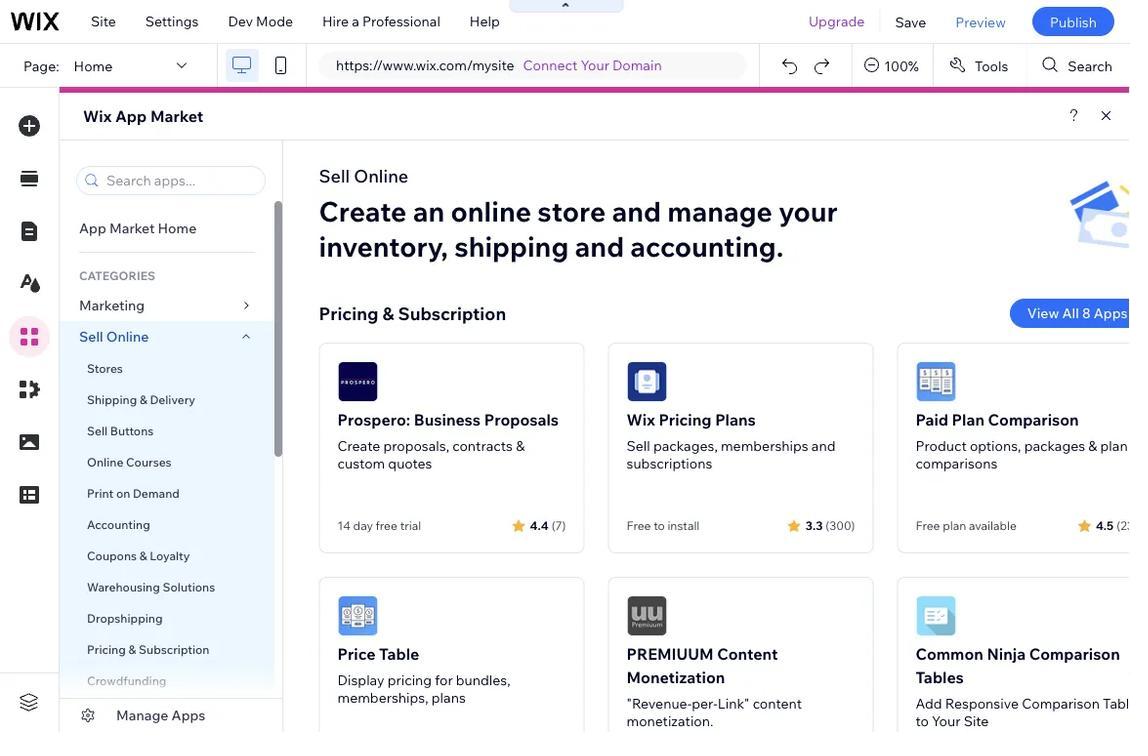 Task type: describe. For each thing, give the bounding box(es) containing it.
contracts
[[453, 438, 513, 455]]

4.5 (23
[[1096, 518, 1131, 533]]

print
[[87, 486, 114, 501]]

common
[[916, 645, 984, 665]]

paid plan comparison logo image
[[916, 362, 957, 403]]

0 vertical spatial home
[[74, 57, 113, 74]]

warehousing solutions
[[87, 580, 215, 595]]

crowdfunding link
[[60, 665, 275, 697]]

(7)
[[552, 518, 566, 533]]

and for manage
[[612, 194, 662, 228]]

8
[[1083, 305, 1091, 322]]

available
[[969, 519, 1017, 534]]

common ninja comparison tables logo image
[[916, 596, 957, 637]]

sell for sell online create an online store and manage your inventory, shipping and accounting.
[[319, 165, 350, 187]]

free
[[376, 519, 398, 534]]

free for paid plan comparison
[[916, 519, 941, 534]]

view all 8 apps link
[[1010, 299, 1131, 328]]

free to install
[[627, 519, 700, 534]]

for
[[435, 672, 453, 689]]

your
[[581, 57, 610, 74]]

14
[[338, 519, 351, 534]]

upgrade
[[809, 13, 865, 30]]

memberships
[[721, 438, 809, 455]]

pricing
[[388, 672, 432, 689]]

price
[[338, 645, 376, 665]]

loyalty
[[150, 549, 190, 563]]

online courses link
[[60, 447, 275, 478]]

price table display pricing for bundles, memberships, plans
[[338, 645, 511, 707]]

proposals
[[484, 410, 559, 430]]

premiuum content monetization "revenue-per-link" content monetization.
[[627, 645, 802, 730]]

coupons & loyalty
[[87, 549, 190, 563]]

manage apps
[[116, 707, 206, 725]]

manage apps button
[[60, 700, 282, 733]]

app market home
[[79, 220, 197, 237]]

1 vertical spatial and
[[575, 229, 625, 263]]

stores link
[[60, 353, 275, 384]]

0 horizontal spatial plan
[[943, 519, 967, 534]]

categories
[[79, 268, 155, 283]]

save button
[[881, 0, 941, 43]]

prospero: business proposals create proposals, contracts & custom quotes
[[338, 410, 559, 472]]

paid
[[916, 410, 949, 430]]

tools
[[975, 57, 1009, 74]]

prospero: business proposals  logo image
[[338, 362, 379, 403]]

your
[[779, 194, 838, 228]]

hire a professional
[[323, 13, 441, 30]]

pricing inside wix pricing plans sell packages, memberships and subscriptions
[[659, 410, 712, 430]]

accounting
[[87, 517, 150, 532]]

coupons & loyalty link
[[60, 540, 275, 572]]

stores
[[87, 361, 123, 376]]

coupons
[[87, 549, 137, 563]]

preview button
[[941, 0, 1021, 43]]

sell for sell buttons
[[87, 424, 108, 438]]

create inside prospero: business proposals create proposals, contracts & custom quotes
[[338, 438, 380, 455]]

common ninja comparison tables add responsive comparison table
[[916, 645, 1131, 730]]

sell for sell online
[[79, 328, 103, 345]]

& up "crowdfunding"
[[128, 643, 136, 657]]

settings
[[145, 13, 199, 30]]

solutions
[[163, 580, 215, 595]]

0 vertical spatial market
[[150, 107, 203, 126]]

view all 8 apps
[[1028, 305, 1128, 322]]

monetization.
[[627, 713, 714, 730]]

monetization
[[627, 668, 726, 688]]

hire
[[323, 13, 349, 30]]

help
[[470, 13, 500, 30]]

courses
[[126, 455, 172, 470]]

paid plan comparison product options, packages & plan comparisons
[[916, 410, 1128, 472]]

https://www.wix.com/mysite
[[336, 57, 515, 74]]

warehousing
[[87, 580, 160, 595]]

100%
[[885, 57, 919, 74]]

trial
[[400, 519, 421, 534]]

day
[[353, 519, 373, 534]]

(23
[[1117, 518, 1131, 533]]

(300)
[[826, 518, 856, 533]]

& inside "paid plan comparison product options, packages & plan comparisons"
[[1089, 438, 1098, 455]]

1 vertical spatial home
[[158, 220, 197, 237]]

responsive
[[946, 696, 1019, 713]]

packages,
[[654, 438, 718, 455]]

shipping
[[455, 229, 569, 263]]

store
[[538, 194, 606, 228]]

quotes
[[388, 455, 432, 472]]

wix pricing plans logo image
[[627, 362, 668, 403]]

link"
[[718, 696, 750, 713]]

shipping & delivery
[[87, 392, 195, 407]]

wix pricing plans sell packages, memberships and subscriptions
[[627, 410, 836, 472]]

view
[[1028, 305, 1060, 322]]

comparisons
[[916, 455, 998, 472]]

1 vertical spatial market
[[109, 220, 155, 237]]

ninja
[[987, 645, 1026, 665]]

add
[[916, 696, 943, 713]]

price table logo image
[[338, 596, 379, 637]]

1 vertical spatial app
[[79, 220, 106, 237]]

tables
[[916, 668, 964, 688]]

free for wix pricing plans
[[627, 519, 651, 534]]

save
[[896, 13, 927, 30]]

0 vertical spatial pricing
[[319, 302, 379, 324]]



Task type: vqa. For each thing, say whether or not it's contained in the screenshot.


Task type: locate. For each thing, give the bounding box(es) containing it.
2 vertical spatial comparison
[[1022, 696, 1100, 713]]

online for sell online create an online store and manage your inventory, shipping and accounting.
[[354, 165, 409, 187]]

1 vertical spatial apps
[[172, 707, 206, 725]]

2 vertical spatial and
[[812, 438, 836, 455]]

0 vertical spatial app
[[115, 107, 147, 126]]

100% button
[[853, 44, 933, 87]]

online inside sell online create an online store and manage your inventory, shipping and accounting.
[[354, 165, 409, 187]]

2 free from the left
[[916, 519, 941, 534]]

0 vertical spatial and
[[612, 194, 662, 228]]

4.5
[[1096, 518, 1114, 533]]

sell inside wix pricing plans sell packages, memberships and subscriptions
[[627, 438, 651, 455]]

1 vertical spatial subscription
[[139, 643, 210, 657]]

wix for wix pricing plans sell packages, memberships and subscriptions
[[627, 410, 656, 430]]

1 horizontal spatial home
[[158, 220, 197, 237]]

pricing & subscription up crowdfunding link
[[87, 643, 210, 657]]

an
[[413, 194, 445, 228]]

subscription inside pricing & subscription link
[[139, 643, 210, 657]]

wix down site
[[83, 107, 112, 126]]

online down marketing
[[106, 328, 149, 345]]

subscription down shipping
[[398, 302, 506, 324]]

sell up stores
[[79, 328, 103, 345]]

sell up subscriptions in the bottom of the page
[[627, 438, 651, 455]]

1 vertical spatial online
[[106, 328, 149, 345]]

connect
[[523, 57, 578, 74]]

wix for wix app market
[[83, 107, 112, 126]]

online up print
[[87, 455, 123, 470]]

0 vertical spatial create
[[319, 194, 407, 228]]

domain
[[613, 57, 662, 74]]

app market home link
[[60, 213, 275, 244]]

wix inside wix pricing plans sell packages, memberships and subscriptions
[[627, 410, 656, 430]]

sell down shipping
[[87, 424, 108, 438]]

bundles,
[[456, 672, 511, 689]]

comparison right ninja
[[1030, 645, 1121, 665]]

comparison inside "paid plan comparison product options, packages & plan comparisons"
[[989, 410, 1080, 430]]

apps right 8
[[1094, 305, 1128, 322]]

&
[[383, 302, 394, 324], [140, 392, 147, 407], [516, 438, 525, 455], [1089, 438, 1098, 455], [139, 549, 147, 563], [128, 643, 136, 657]]

pricing down dropshipping
[[87, 643, 126, 657]]

and right "memberships"
[[812, 438, 836, 455]]

premiuum content monetization logo image
[[627, 596, 668, 637]]

1 vertical spatial pricing
[[659, 410, 712, 430]]

crowdfunding
[[87, 674, 166, 688]]

delivery
[[150, 392, 195, 407]]

0 vertical spatial subscription
[[398, 302, 506, 324]]

prospero:
[[338, 410, 411, 430]]

market up the categories
[[109, 220, 155, 237]]

create
[[319, 194, 407, 228], [338, 438, 380, 455]]

install
[[668, 519, 700, 534]]

and for subscriptions
[[812, 438, 836, 455]]

online
[[451, 194, 532, 228]]

preview
[[956, 13, 1006, 30]]

1 horizontal spatial table
[[1103, 696, 1131, 713]]

memberships,
[[338, 690, 429, 707]]

comparison for common ninja comparison tables
[[1030, 645, 1121, 665]]

custom
[[338, 455, 385, 472]]

site
[[91, 13, 116, 30]]

wix
[[83, 107, 112, 126], [627, 410, 656, 430]]

& inside prospero: business proposals create proposals, contracts & custom quotes
[[516, 438, 525, 455]]

comparison down ninja
[[1022, 696, 1100, 713]]

1 vertical spatial create
[[338, 438, 380, 455]]

table inside 'common ninja comparison tables add responsive comparison table'
[[1103, 696, 1131, 713]]

marketing
[[79, 297, 145, 314]]

accounting link
[[60, 509, 275, 540]]

and down store on the top of page
[[575, 229, 625, 263]]

plan right packages
[[1101, 438, 1128, 455]]

& right packages
[[1089, 438, 1098, 455]]

3.3
[[806, 518, 823, 533]]

pricing & subscription down inventory,
[[319, 302, 506, 324]]

wix down wix pricing plans logo
[[627, 410, 656, 430]]

plans
[[432, 690, 466, 707]]

0 vertical spatial wix
[[83, 107, 112, 126]]

online up inventory,
[[354, 165, 409, 187]]

accounting.
[[631, 229, 784, 263]]

comparison up packages
[[989, 410, 1080, 430]]

4.4
[[530, 518, 549, 533]]

1 horizontal spatial app
[[115, 107, 147, 126]]

& down inventory,
[[383, 302, 394, 324]]

packages
[[1025, 438, 1086, 455]]

plan left available
[[943, 519, 967, 534]]

1 horizontal spatial pricing & subscription
[[319, 302, 506, 324]]

& down proposals
[[516, 438, 525, 455]]

apps
[[1094, 305, 1128, 322], [172, 707, 206, 725]]

tools button
[[934, 44, 1026, 87]]

free left available
[[916, 519, 941, 534]]

1 horizontal spatial subscription
[[398, 302, 506, 324]]

subscription up crowdfunding link
[[139, 643, 210, 657]]

dropshipping link
[[60, 603, 275, 634]]

1 vertical spatial comparison
[[1030, 645, 1121, 665]]

0 horizontal spatial home
[[74, 57, 113, 74]]

sell online link
[[60, 322, 275, 353]]

pricing & subscription
[[319, 302, 506, 324], [87, 643, 210, 657]]

wix app market
[[83, 107, 203, 126]]

2 vertical spatial pricing
[[87, 643, 126, 657]]

apps down crowdfunding link
[[172, 707, 206, 725]]

plan inside "paid plan comparison product options, packages & plan comparisons"
[[1101, 438, 1128, 455]]

content
[[718, 645, 778, 665]]

pricing up packages,
[[659, 410, 712, 430]]

0 vertical spatial comparison
[[989, 410, 1080, 430]]

search
[[1068, 57, 1113, 74]]

pricing & subscription link
[[60, 634, 275, 665]]

and
[[612, 194, 662, 228], [575, 229, 625, 263], [812, 438, 836, 455]]

home
[[74, 57, 113, 74], [158, 220, 197, 237]]

premiuum
[[627, 645, 714, 665]]

sell online
[[79, 328, 149, 345]]

2 horizontal spatial pricing
[[659, 410, 712, 430]]

0 vertical spatial pricing & subscription
[[319, 302, 506, 324]]

1 vertical spatial pricing & subscription
[[87, 643, 210, 657]]

app up the categories
[[79, 220, 106, 237]]

display
[[338, 672, 385, 689]]

marketing link
[[60, 290, 275, 322]]

create up inventory,
[[319, 194, 407, 228]]

0 vertical spatial online
[[354, 165, 409, 187]]

manage
[[116, 707, 168, 725]]

home down site
[[74, 57, 113, 74]]

create inside sell online create an online store and manage your inventory, shipping and accounting.
[[319, 194, 407, 228]]

1 horizontal spatial apps
[[1094, 305, 1128, 322]]

sell up inventory,
[[319, 165, 350, 187]]

manage
[[668, 194, 773, 228]]

1 horizontal spatial wix
[[627, 410, 656, 430]]

"revenue-
[[627, 696, 692, 713]]

warehousing solutions link
[[60, 572, 275, 603]]

0 vertical spatial apps
[[1094, 305, 1128, 322]]

1 horizontal spatial pricing
[[319, 302, 379, 324]]

proposals,
[[384, 438, 450, 455]]

1 horizontal spatial plan
[[1101, 438, 1128, 455]]

1 vertical spatial wix
[[627, 410, 656, 430]]

1 free from the left
[[627, 519, 651, 534]]

product
[[916, 438, 967, 455]]

4.4 (7)
[[530, 518, 566, 533]]

home down search apps... field
[[158, 220, 197, 237]]

sell
[[319, 165, 350, 187], [79, 328, 103, 345], [87, 424, 108, 438], [627, 438, 651, 455]]

14 day free trial
[[338, 519, 421, 534]]

0 horizontal spatial subscription
[[139, 643, 210, 657]]

market
[[150, 107, 203, 126], [109, 220, 155, 237]]

market up search apps... field
[[150, 107, 203, 126]]

0 horizontal spatial app
[[79, 220, 106, 237]]

& left delivery
[[140, 392, 147, 407]]

& left the loyalty
[[139, 549, 147, 563]]

0 horizontal spatial apps
[[172, 707, 206, 725]]

1 vertical spatial plan
[[943, 519, 967, 534]]

pricing up prospero: business proposals  logo
[[319, 302, 379, 324]]

3.3 (300)
[[806, 518, 856, 533]]

dropshipping
[[87, 611, 163, 626]]

shipping
[[87, 392, 137, 407]]

1 vertical spatial table
[[1103, 696, 1131, 713]]

0 horizontal spatial wix
[[83, 107, 112, 126]]

pricing
[[319, 302, 379, 324], [659, 410, 712, 430], [87, 643, 126, 657]]

demand
[[133, 486, 180, 501]]

options,
[[970, 438, 1022, 455]]

Search apps... field
[[101, 167, 259, 194]]

and inside wix pricing plans sell packages, memberships and subscriptions
[[812, 438, 836, 455]]

free left the to
[[627, 519, 651, 534]]

plans
[[715, 410, 756, 430]]

online courses
[[87, 455, 172, 470]]

plan
[[952, 410, 985, 430]]

create up custom
[[338, 438, 380, 455]]

publish button
[[1033, 7, 1115, 36]]

https://www.wix.com/mysite connect your domain
[[336, 57, 662, 74]]

and right store on the top of page
[[612, 194, 662, 228]]

dev
[[228, 13, 253, 30]]

online for sell online
[[106, 328, 149, 345]]

subscriptions
[[627, 455, 713, 472]]

2 vertical spatial online
[[87, 455, 123, 470]]

table inside price table display pricing for bundles, memberships, plans
[[379, 645, 420, 665]]

free plan available
[[916, 519, 1017, 534]]

0 horizontal spatial pricing & subscription
[[87, 643, 210, 657]]

app up search apps... field
[[115, 107, 147, 126]]

0 horizontal spatial free
[[627, 519, 651, 534]]

sell inside sell online create an online store and manage your inventory, shipping and accounting.
[[319, 165, 350, 187]]

comparison for paid plan comparison
[[989, 410, 1080, 430]]

per-
[[692, 696, 718, 713]]

0 vertical spatial table
[[379, 645, 420, 665]]

apps inside "button"
[[172, 707, 206, 725]]

0 horizontal spatial pricing
[[87, 643, 126, 657]]

0 vertical spatial plan
[[1101, 438, 1128, 455]]

1 horizontal spatial free
[[916, 519, 941, 534]]

0 horizontal spatial table
[[379, 645, 420, 665]]



